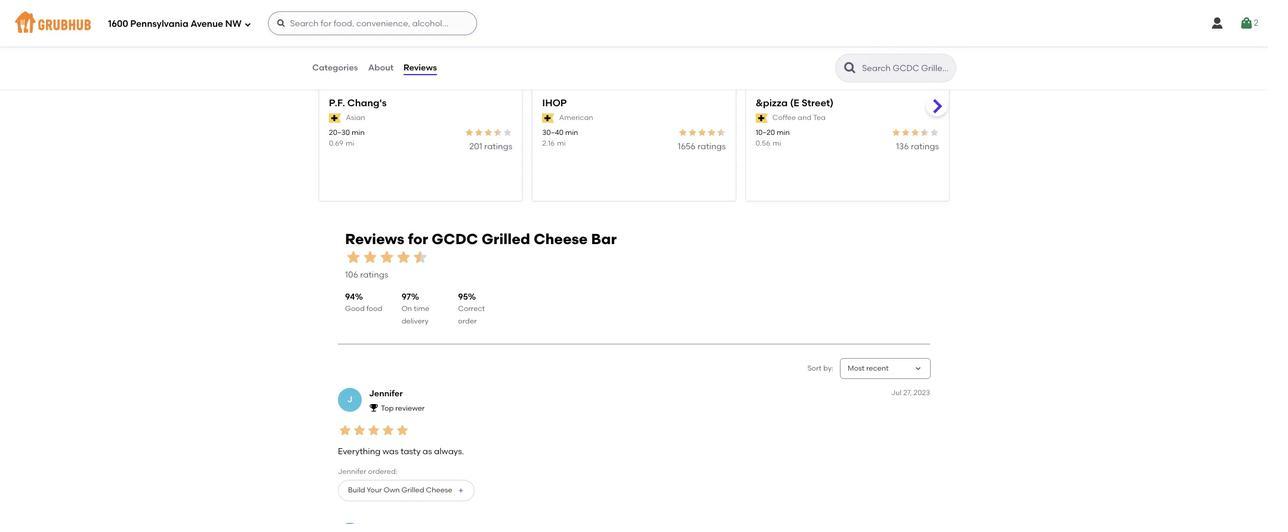 Task type: locate. For each thing, give the bounding box(es) containing it.
svg image
[[1210, 16, 1225, 30], [1239, 16, 1254, 30]]

svg image inside 2 button
[[1239, 16, 1254, 30]]

1 horizontal spatial mi
[[557, 139, 566, 147]]

1 horizontal spatial grilled
[[482, 230, 530, 248]]

cheese
[[534, 230, 588, 248], [426, 486, 452, 494]]

0 horizontal spatial jennifer
[[338, 467, 366, 476]]

grilled right gcdc at top left
[[482, 230, 530, 248]]

10–20 min 0.56 mi
[[756, 129, 790, 147]]

subscription pass image for p.f. chang's
[[329, 113, 341, 123]]

top reviewer
[[381, 404, 425, 412]]

2 svg image from the left
[[1239, 16, 1254, 30]]

2 mi from the left
[[557, 139, 566, 147]]

95 correct order
[[458, 292, 485, 325]]

most
[[848, 364, 864, 372]]

cheese left bar
[[534, 230, 588, 248]]

jennifer for jennifer
[[369, 389, 403, 399]]

2 button
[[1239, 13, 1258, 34]]

j
[[347, 395, 352, 405]]

&pizza (e street) logo image
[[746, 9, 949, 109]]

min down "american"
[[565, 129, 578, 137]]

american
[[559, 113, 593, 122]]

min inside 10–20 min 0.56 mi
[[777, 129, 790, 137]]

delivery
[[402, 317, 428, 325]]

2 subscription pass image from the left
[[542, 113, 554, 123]]

ratings for p.f. chang's
[[484, 141, 512, 151]]

subscription pass image
[[756, 113, 768, 123]]

mi
[[346, 139, 354, 147], [557, 139, 566, 147], [773, 139, 781, 147]]

grilled
[[482, 230, 530, 248], [401, 486, 424, 494]]

tea
[[813, 113, 826, 122]]

reviews button
[[403, 47, 437, 90]]

min inside "30–40 min 2.16 mi"
[[565, 129, 578, 137]]

201 ratings
[[469, 141, 512, 151]]

min down asian
[[352, 129, 365, 137]]

reviews up 106 ratings
[[345, 230, 404, 248]]

search icon image
[[843, 61, 857, 75]]

categories
[[312, 63, 358, 73]]

1 min from the left
[[352, 129, 365, 137]]

&pizza
[[756, 98, 788, 109]]

1600
[[108, 18, 128, 29]]

20–30 min 0.69 mi
[[329, 129, 365, 147]]

95
[[458, 292, 468, 302]]

1 horizontal spatial svg image
[[1239, 16, 1254, 30]]

30–40
[[542, 129, 563, 137]]

mi for &pizza (e street)
[[773, 139, 781, 147]]

chang's
[[347, 98, 387, 109]]

2 min from the left
[[565, 129, 578, 137]]

1 horizontal spatial svg image
[[276, 19, 286, 28]]

0 horizontal spatial cheese
[[426, 486, 452, 494]]

ratings right 201
[[484, 141, 512, 151]]

min for &pizza (e street)
[[777, 129, 790, 137]]

1 vertical spatial jennifer
[[338, 467, 366, 476]]

cheese inside build your own grilled cheese button
[[426, 486, 452, 494]]

mi right 0.56
[[773, 139, 781, 147]]

mi inside '20–30 min 0.69 mi'
[[346, 139, 354, 147]]

1 vertical spatial grilled
[[401, 486, 424, 494]]

ratings right 136
[[911, 141, 939, 151]]

your
[[367, 486, 382, 494]]

subscription pass image up 30–40
[[542, 113, 554, 123]]

2.16
[[542, 139, 555, 147]]

mi inside "30–40 min 2.16 mi"
[[557, 139, 566, 147]]

most recent
[[848, 364, 889, 372]]

always.
[[434, 447, 464, 457]]

svg image
[[276, 19, 286, 28], [244, 21, 251, 28]]

1 horizontal spatial jennifer
[[369, 389, 403, 399]]

jennifer
[[369, 389, 403, 399], [338, 467, 366, 476]]

grilled right own
[[401, 486, 424, 494]]

min
[[352, 129, 365, 137], [565, 129, 578, 137], [777, 129, 790, 137]]

reviews for gcdc grilled cheese bar
[[345, 230, 617, 248]]

0 vertical spatial reviews
[[404, 63, 437, 73]]

1600 pennsylvania avenue nw
[[108, 18, 242, 29]]

0 vertical spatial cheese
[[534, 230, 588, 248]]

jennifer for jennifer ordered:
[[338, 467, 366, 476]]

1 horizontal spatial min
[[565, 129, 578, 137]]

coffee and tea
[[772, 113, 826, 122]]

3 mi from the left
[[773, 139, 781, 147]]

mi right 0.69
[[346, 139, 354, 147]]

1 vertical spatial cheese
[[426, 486, 452, 494]]

ratings
[[484, 141, 512, 151], [698, 141, 726, 151], [911, 141, 939, 151], [360, 270, 388, 280]]

jul 27, 2023
[[891, 389, 930, 397]]

0 horizontal spatial svg image
[[1210, 16, 1225, 30]]

3 min from the left
[[777, 129, 790, 137]]

min down coffee
[[777, 129, 790, 137]]

reviews inside 'button'
[[404, 63, 437, 73]]

ratings right 1656
[[698, 141, 726, 151]]

subscription pass image down p.f. on the top left of the page
[[329, 113, 341, 123]]

reviews for reviews
[[404, 63, 437, 73]]

bar
[[591, 230, 617, 248]]

reviewer
[[395, 404, 425, 412]]

10–20
[[756, 129, 775, 137]]

1 vertical spatial reviews
[[345, 230, 404, 248]]

reviews up p.f. chang's link
[[404, 63, 437, 73]]

mi inside 10–20 min 0.56 mi
[[773, 139, 781, 147]]

2 horizontal spatial min
[[777, 129, 790, 137]]

0 horizontal spatial svg image
[[244, 21, 251, 28]]

star icon image
[[465, 128, 474, 137], [474, 128, 484, 137], [484, 128, 493, 137], [493, 128, 503, 137], [493, 128, 503, 137], [503, 128, 512, 137], [678, 128, 688, 137], [688, 128, 697, 137], [697, 128, 707, 137], [707, 128, 716, 137], [716, 128, 726, 137], [716, 128, 726, 137], [891, 128, 901, 137], [901, 128, 910, 137], [910, 128, 920, 137], [920, 128, 930, 137], [920, 128, 930, 137], [930, 128, 939, 137], [345, 249, 362, 266], [362, 249, 378, 266], [378, 249, 395, 266], [395, 249, 412, 266], [412, 249, 429, 266], [412, 249, 429, 266], [338, 423, 352, 438], [352, 423, 367, 438], [367, 423, 381, 438], [381, 423, 395, 438], [395, 423, 410, 438]]

0.56
[[756, 139, 770, 147]]

2023
[[914, 389, 930, 397]]

94 good food
[[345, 292, 382, 313]]

106
[[345, 270, 358, 280]]

0 vertical spatial jennifer
[[369, 389, 403, 399]]

0 horizontal spatial min
[[352, 129, 365, 137]]

cheese left plus icon
[[426, 486, 452, 494]]

0 horizontal spatial grilled
[[401, 486, 424, 494]]

Sort by: field
[[848, 364, 889, 374]]

0 vertical spatial grilled
[[482, 230, 530, 248]]

food
[[366, 305, 382, 313]]

27,
[[903, 389, 912, 397]]

mi for p.f. chang's
[[346, 139, 354, 147]]

1 horizontal spatial subscription pass image
[[542, 113, 554, 123]]

mi right 2.16
[[557, 139, 566, 147]]

&pizza (e street)
[[756, 98, 834, 109]]

order
[[458, 317, 477, 325]]

2 horizontal spatial mi
[[773, 139, 781, 147]]

1 subscription pass image from the left
[[329, 113, 341, 123]]

grilled inside build your own grilled cheese button
[[401, 486, 424, 494]]

subscription pass image
[[329, 113, 341, 123], [542, 113, 554, 123]]

min inside '20–30 min 0.69 mi'
[[352, 129, 365, 137]]

as
[[423, 447, 432, 457]]

reviews
[[404, 63, 437, 73], [345, 230, 404, 248]]

1 horizontal spatial cheese
[[534, 230, 588, 248]]

jennifer up top
[[369, 389, 403, 399]]

trophy icon image
[[369, 403, 378, 412]]

0 horizontal spatial subscription pass image
[[329, 113, 341, 123]]

1 mi from the left
[[346, 139, 354, 147]]

jennifer up 'build'
[[338, 467, 366, 476]]

0 horizontal spatial mi
[[346, 139, 354, 147]]



Task type: vqa. For each thing, say whether or not it's contained in the screenshot.
'J'
yes



Task type: describe. For each thing, give the bounding box(es) containing it.
grilled for own
[[401, 486, 424, 494]]

categories button
[[312, 47, 359, 90]]

by:
[[823, 364, 833, 372]]

nw
[[225, 18, 242, 29]]

p.f.
[[329, 98, 345, 109]]

ratings for &pizza (e street)
[[911, 141, 939, 151]]

reviews for reviews for gcdc grilled cheese bar
[[345, 230, 404, 248]]

cheese for build your own grilled cheese
[[426, 486, 452, 494]]

97 on time delivery
[[402, 292, 429, 325]]

30–40 min 2.16 mi
[[542, 129, 578, 147]]

cheese for reviews for gcdc grilled cheese bar
[[534, 230, 588, 248]]

asian
[[346, 113, 365, 122]]

caret down icon image
[[913, 364, 923, 373]]

grilled for gcdc
[[482, 230, 530, 248]]

build
[[348, 486, 365, 494]]

build your own grilled cheese
[[348, 486, 452, 494]]

coffee
[[772, 113, 796, 122]]

ihop
[[542, 98, 567, 109]]

ihop logo image
[[533, 9, 735, 109]]

about button
[[368, 47, 394, 90]]

p.f. chang's
[[329, 98, 387, 109]]

plus icon image
[[457, 487, 464, 494]]

ratings for ihop
[[698, 141, 726, 151]]

sort by:
[[807, 364, 833, 372]]

was
[[382, 447, 399, 457]]

94
[[345, 292, 355, 302]]

(e
[[790, 98, 799, 109]]

ratings right 106
[[360, 270, 388, 280]]

avenue
[[191, 18, 223, 29]]

2
[[1254, 18, 1258, 28]]

Search GCDC Grilled Cheese Bar search field
[[861, 63, 952, 74]]

min for p.f. chang's
[[352, 129, 365, 137]]

own
[[384, 486, 400, 494]]

gcdc
[[432, 230, 478, 248]]

1656 ratings
[[678, 141, 726, 151]]

main navigation navigation
[[0, 0, 1268, 47]]

106 ratings
[[345, 270, 388, 280]]

136
[[896, 141, 909, 151]]

201
[[469, 141, 482, 151]]

&pizza (e street) link
[[756, 97, 939, 110]]

p.f. chang's  logo image
[[319, 9, 522, 109]]

top
[[381, 404, 394, 412]]

pennsylvania
[[130, 18, 188, 29]]

p.f. chang's link
[[329, 97, 512, 110]]

ihop link
[[542, 97, 726, 110]]

everything
[[338, 447, 380, 457]]

for
[[408, 230, 428, 248]]

and
[[798, 113, 811, 122]]

about
[[368, 63, 393, 73]]

136 ratings
[[896, 141, 939, 151]]

correct
[[458, 305, 485, 313]]

sort
[[807, 364, 822, 372]]

recent
[[866, 364, 889, 372]]

min for ihop
[[565, 129, 578, 137]]

jennifer ordered:
[[338, 467, 398, 476]]

everything was tasty as always.
[[338, 447, 464, 457]]

time
[[414, 305, 429, 313]]

mi for ihop
[[557, 139, 566, 147]]

street)
[[802, 98, 834, 109]]

subscription pass image for ihop
[[542, 113, 554, 123]]

1 svg image from the left
[[1210, 16, 1225, 30]]

97
[[402, 292, 411, 302]]

0.69
[[329, 139, 343, 147]]

jul
[[891, 389, 901, 397]]

ordered:
[[368, 467, 398, 476]]

20–30
[[329, 129, 350, 137]]

build your own grilled cheese button
[[338, 480, 474, 501]]

tasty
[[401, 447, 421, 457]]

1656
[[678, 141, 696, 151]]

good
[[345, 305, 365, 313]]

on
[[402, 305, 412, 313]]

Search for food, convenience, alcohol... search field
[[268, 11, 477, 35]]



